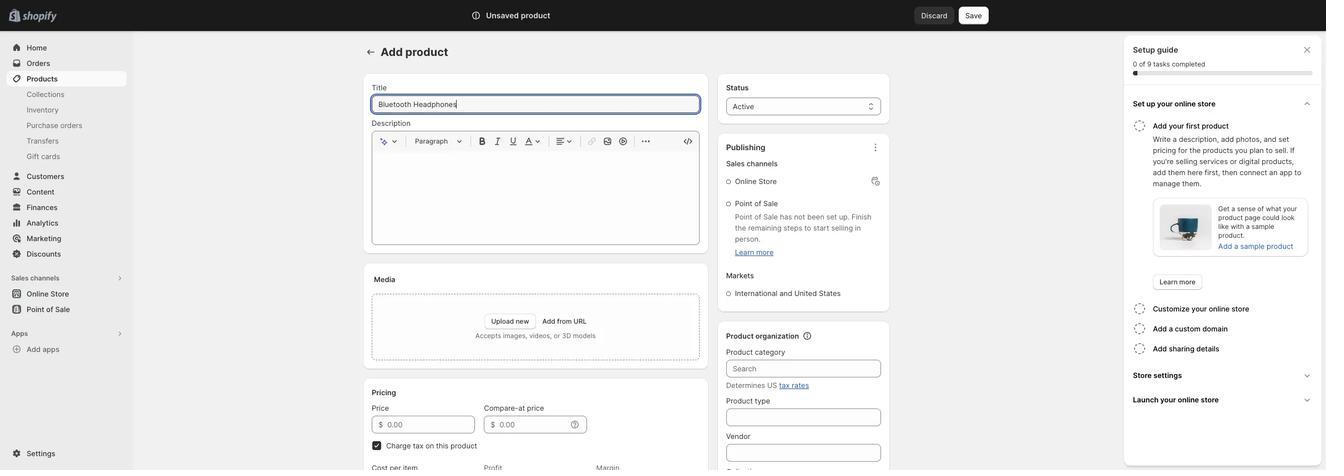 Task type: describe. For each thing, give the bounding box(es) containing it.
apps
[[11, 330, 28, 338]]

mark add sharing details as done image
[[1134, 343, 1147, 356]]

like
[[1219, 223, 1230, 231]]

accepts
[[476, 332, 501, 340]]

0 vertical spatial store
[[1198, 99, 1216, 108]]

discounts link
[[7, 247, 127, 262]]

settings
[[27, 450, 55, 459]]

selling inside write a description, add photos, and set pricing for the products you plan to sell. if you're selling services or digital products, add them here first, then connect an app to manage them.
[[1176, 157, 1198, 166]]

1 horizontal spatial to
[[1267, 146, 1274, 155]]

$ for compare-at price
[[491, 421, 496, 430]]

1 horizontal spatial online
[[735, 177, 757, 186]]

online store button
[[0, 286, 133, 302]]

set up your online store button
[[1129, 92, 1318, 116]]

add for add from url
[[543, 318, 556, 326]]

customers link
[[7, 169, 127, 184]]

the for products
[[1190, 146, 1202, 155]]

tax rates link
[[780, 381, 810, 390]]

add for add your first product
[[1154, 122, 1168, 130]]

Title text field
[[372, 95, 700, 113]]

accepts images, videos, or 3d models
[[476, 332, 596, 340]]

point inside point of sale has not been set up. finish the remaining steps to start selling in person. learn more
[[735, 213, 753, 222]]

url
[[574, 318, 587, 326]]

1 horizontal spatial sales
[[727, 159, 745, 168]]

more inside point of sale has not been set up. finish the remaining steps to start selling in person. learn more
[[757, 248, 774, 257]]

finances
[[27, 203, 58, 212]]

you're
[[1154, 157, 1174, 166]]

0 horizontal spatial tax
[[413, 442, 424, 451]]

add for add sharing details
[[1154, 345, 1168, 354]]

9
[[1148, 60, 1152, 68]]

price
[[372, 404, 389, 413]]

analytics link
[[7, 215, 127, 231]]

customize your online store button
[[1154, 299, 1318, 319]]

organization
[[756, 332, 800, 341]]

sell.
[[1276, 146, 1289, 155]]

your inside 'get a sense of what your product page could look like with a sample product. add a sample product'
[[1284, 205, 1298, 213]]

mark add your first product as done image
[[1134, 119, 1147, 133]]

up.
[[840, 213, 850, 222]]

gift
[[27, 152, 39, 161]]

2 horizontal spatial to
[[1295, 168, 1302, 177]]

0 vertical spatial add
[[1222, 135, 1235, 144]]

title
[[372, 83, 387, 92]]

discard button
[[915, 7, 955, 24]]

learn inside point of sale has not been set up. finish the remaining steps to start selling in person. learn more
[[735, 248, 755, 257]]

point of sale inside button
[[27, 305, 70, 314]]

models
[[573, 332, 596, 340]]

0 vertical spatial point of sale
[[735, 199, 778, 208]]

media
[[374, 275, 396, 284]]

start
[[814, 224, 830, 233]]

paragraph
[[415, 137, 448, 145]]

0 vertical spatial sale
[[764, 199, 778, 208]]

not
[[795, 213, 806, 222]]

product type
[[727, 397, 771, 406]]

custom
[[1176, 325, 1201, 334]]

the for remaining
[[735, 224, 747, 233]]

save button
[[959, 7, 989, 24]]

a down 'page'
[[1247, 223, 1251, 231]]

add inside 'get a sense of what your product page could look like with a sample product. add a sample product'
[[1219, 242, 1233, 251]]

sale inside button
[[55, 305, 70, 314]]

sales channels inside button
[[11, 274, 59, 283]]

add sharing details button
[[1154, 339, 1318, 359]]

products
[[1204, 146, 1234, 155]]

publishing
[[727, 143, 766, 152]]

first,
[[1205, 168, 1221, 177]]

app
[[1280, 168, 1293, 177]]

on
[[426, 442, 434, 451]]

completed
[[1173, 60, 1206, 68]]

content link
[[7, 184, 127, 200]]

category
[[755, 348, 786, 357]]

of inside button
[[46, 305, 53, 314]]

connect
[[1240, 168, 1268, 177]]

0 of 9 tasks completed
[[1134, 60, 1206, 68]]

point of sale has not been set up. finish the remaining steps to start selling in person. learn more
[[735, 213, 872, 257]]

channels inside sales channels button
[[30, 274, 59, 283]]

$ for price
[[379, 421, 383, 430]]

transfers
[[27, 137, 59, 145]]

1 horizontal spatial channels
[[747, 159, 778, 168]]

look
[[1282, 214, 1295, 222]]

markets
[[727, 271, 755, 280]]

Compare-at price text field
[[500, 416, 568, 434]]

finish
[[852, 213, 872, 222]]

product organization
[[727, 332, 800, 341]]

product category
[[727, 348, 786, 357]]

a down product. at the right
[[1235, 242, 1239, 251]]

paragraph button
[[411, 135, 466, 148]]

description,
[[1180, 135, 1220, 144]]

pricing
[[1154, 146, 1177, 155]]

launch your online store button
[[1129, 388, 1318, 413]]

customers
[[27, 172, 64, 181]]

Product category text field
[[727, 360, 882, 378]]

0 vertical spatial tax
[[780, 381, 790, 390]]

home link
[[7, 40, 127, 56]]

your for customize your online store
[[1192, 305, 1208, 314]]

sales inside sales channels button
[[11, 274, 29, 283]]

a for write a description, add photos, and set pricing for the products you plan to sell. if you're selling services or digital products, add them here first, then connect an app to manage them.
[[1174, 135, 1178, 144]]

store for launch your online store
[[1202, 396, 1220, 405]]

add a custom domain button
[[1154, 319, 1318, 339]]

0 horizontal spatial and
[[780, 289, 793, 298]]

guide
[[1158, 45, 1179, 54]]

here
[[1188, 168, 1203, 177]]

launch
[[1134, 396, 1159, 405]]

your for add your first product
[[1170, 122, 1185, 130]]

orders
[[27, 59, 50, 68]]

active
[[733, 102, 755, 111]]

point of sale link
[[7, 302, 127, 318]]

settings
[[1154, 371, 1183, 380]]

transfers link
[[7, 133, 127, 149]]

digital
[[1240, 157, 1261, 166]]

setup guide dialog
[[1125, 36, 1322, 466]]

1 vertical spatial add
[[1154, 168, 1167, 177]]

customize your online store
[[1154, 305, 1250, 314]]

write a description, add photos, and set pricing for the products you plan to sell. if you're selling services or digital products, add them here first, then connect an app to manage them.
[[1154, 135, 1302, 188]]

online store inside online store link
[[27, 290, 69, 299]]

shopify image
[[22, 12, 57, 23]]

discard
[[922, 11, 948, 20]]

add your first product button
[[1154, 116, 1318, 134]]

upload
[[492, 318, 514, 326]]

set
[[1134, 99, 1145, 108]]

a for get a sense of what your product page could look like with a sample product. add a sample product
[[1232, 205, 1236, 213]]

plan
[[1250, 146, 1265, 155]]

of inside point of sale has not been set up. finish the remaining steps to start selling in person. learn more
[[755, 213, 762, 222]]

charge
[[386, 442, 411, 451]]



Task type: vqa. For each thing, say whether or not it's contained in the screenshot.
the or inside Write a description, add photos, and set pricing for the products you plan to sell. If you're selling services or digital products, add them here first, then connect an app to manage them.
yes



Task type: locate. For each thing, give the bounding box(es) containing it.
learn
[[735, 248, 755, 257], [1160, 278, 1178, 286]]

product for product organization
[[727, 332, 754, 341]]

and up sell.
[[1265, 135, 1277, 144]]

0 horizontal spatial or
[[554, 332, 561, 340]]

sales channels down discounts
[[11, 274, 59, 283]]

your right launch
[[1161, 396, 1177, 405]]

point of sale up 'remaining'
[[735, 199, 778, 208]]

0 horizontal spatial online
[[27, 290, 49, 299]]

your right up
[[1158, 99, 1174, 108]]

with
[[1232, 223, 1245, 231]]

0 horizontal spatial sales channels
[[11, 274, 59, 283]]

1 vertical spatial point of sale
[[27, 305, 70, 314]]

add down product. at the right
[[1219, 242, 1233, 251]]

1 vertical spatial sale
[[764, 213, 778, 222]]

store for customize your online store
[[1232, 305, 1250, 314]]

add down you're
[[1154, 168, 1167, 177]]

learn down 'person.'
[[735, 248, 755, 257]]

Product type text field
[[727, 409, 882, 427]]

sample
[[1252, 223, 1275, 231], [1241, 242, 1266, 251]]

selling
[[1176, 157, 1198, 166], [832, 224, 854, 233]]

a right get
[[1232, 205, 1236, 213]]

person.
[[735, 235, 761, 244]]

product up product category
[[727, 332, 754, 341]]

0 horizontal spatial to
[[805, 224, 812, 233]]

1 horizontal spatial or
[[1231, 157, 1238, 166]]

more inside add your first product element
[[1180, 278, 1196, 286]]

0 vertical spatial product
[[727, 332, 754, 341]]

1 vertical spatial the
[[735, 224, 747, 233]]

product down "determines"
[[727, 397, 753, 406]]

the
[[1190, 146, 1202, 155], [735, 224, 747, 233]]

sales channels button
[[7, 271, 127, 286]]

2 vertical spatial store
[[1202, 396, 1220, 405]]

settings link
[[7, 446, 127, 462]]

steps
[[784, 224, 803, 233]]

add for add apps
[[27, 345, 41, 354]]

write
[[1154, 135, 1171, 144]]

selling down up. at the top
[[832, 224, 854, 233]]

store
[[759, 177, 777, 186], [51, 290, 69, 299], [1134, 371, 1152, 380]]

more down 'person.'
[[757, 248, 774, 257]]

point inside point of sale link
[[27, 305, 44, 314]]

0 horizontal spatial $
[[379, 421, 383, 430]]

channels down discounts
[[30, 274, 59, 283]]

1 vertical spatial store
[[1232, 305, 1250, 314]]

2 horizontal spatial store
[[1134, 371, 1152, 380]]

0 vertical spatial to
[[1267, 146, 1274, 155]]

remaining
[[749, 224, 782, 233]]

product for product category
[[727, 348, 753, 357]]

apps
[[43, 345, 59, 354]]

store up 'add a custom domain' button in the bottom of the page
[[1232, 305, 1250, 314]]

tasks
[[1154, 60, 1171, 68]]

set inside point of sale has not been set up. finish the remaining steps to start selling in person. learn more
[[827, 213, 838, 222]]

1 horizontal spatial $
[[491, 421, 496, 430]]

1 vertical spatial point
[[735, 213, 753, 222]]

2 vertical spatial sale
[[55, 305, 70, 314]]

search button
[[502, 7, 824, 24]]

collections
[[27, 90, 65, 99]]

1 vertical spatial set
[[827, 213, 838, 222]]

store up first
[[1198, 99, 1216, 108]]

selling down for
[[1176, 157, 1198, 166]]

or inside write a description, add photos, and set pricing for the products you plan to sell. if you're selling services or digital products, add them here first, then connect an app to manage them.
[[1231, 157, 1238, 166]]

price
[[527, 404, 544, 413]]

set for selling
[[827, 213, 838, 222]]

marketing
[[27, 234, 61, 243]]

save
[[966, 11, 983, 20]]

1 horizontal spatial set
[[1279, 135, 1290, 144]]

setup
[[1134, 45, 1156, 54]]

2 vertical spatial online
[[1179, 396, 1200, 405]]

your for launch your online store
[[1161, 396, 1177, 405]]

compare-at price
[[484, 404, 544, 413]]

1 horizontal spatial learn more link
[[1154, 275, 1203, 290]]

1 vertical spatial sales channels
[[11, 274, 59, 283]]

determines us tax rates
[[727, 381, 810, 390]]

3d
[[562, 332, 571, 340]]

add your first product element
[[1131, 134, 1318, 290]]

set inside write a description, add photos, and set pricing for the products you plan to sell. if you're selling services or digital products, add them here first, then connect an app to manage them.
[[1279, 135, 1290, 144]]

sales down the publishing
[[727, 159, 745, 168]]

1 vertical spatial or
[[554, 332, 561, 340]]

add a custom domain
[[1154, 325, 1229, 334]]

tax left on
[[413, 442, 424, 451]]

online up add your first product
[[1175, 99, 1197, 108]]

0 vertical spatial set
[[1279, 135, 1290, 144]]

mark customize your online store as done image
[[1134, 303, 1147, 316]]

0 horizontal spatial the
[[735, 224, 747, 233]]

$
[[379, 421, 383, 430], [491, 421, 496, 430]]

3 product from the top
[[727, 397, 753, 406]]

a inside button
[[1170, 325, 1174, 334]]

get a sense of what your product page could look like with a sample product. add a sample product
[[1219, 205, 1298, 251]]

determines
[[727, 381, 766, 390]]

states
[[819, 289, 841, 298]]

point up apps
[[27, 305, 44, 314]]

learn more link inside add your first product element
[[1154, 275, 1203, 290]]

your up the look
[[1284, 205, 1298, 213]]

store inside online store link
[[51, 290, 69, 299]]

1 horizontal spatial add
[[1222, 135, 1235, 144]]

0 horizontal spatial learn
[[735, 248, 755, 257]]

description
[[372, 119, 411, 128]]

add right mark add a custom domain as done icon
[[1154, 325, 1168, 334]]

store down the publishing
[[759, 177, 777, 186]]

store inside the store settings button
[[1134, 371, 1152, 380]]

photos,
[[1237, 135, 1263, 144]]

0 vertical spatial sales channels
[[727, 159, 778, 168]]

from
[[557, 318, 572, 326]]

learn up customize
[[1160, 278, 1178, 286]]

product for product type
[[727, 397, 753, 406]]

online for launch your online store
[[1179, 396, 1200, 405]]

1 horizontal spatial point of sale
[[735, 199, 778, 208]]

add left from
[[543, 318, 556, 326]]

2 vertical spatial store
[[1134, 371, 1152, 380]]

to right the app
[[1295, 168, 1302, 177]]

1 vertical spatial more
[[1180, 278, 1196, 286]]

1 horizontal spatial sales channels
[[727, 159, 778, 168]]

add apps
[[27, 345, 59, 354]]

online down sales channels button
[[27, 290, 49, 299]]

pricing
[[372, 389, 396, 398]]

a right the write
[[1174, 135, 1178, 144]]

up
[[1147, 99, 1156, 108]]

more up customize your online store
[[1180, 278, 1196, 286]]

your
[[1158, 99, 1174, 108], [1170, 122, 1185, 130], [1284, 205, 1298, 213], [1192, 305, 1208, 314], [1161, 396, 1177, 405]]

0 vertical spatial selling
[[1176, 157, 1198, 166]]

set for sell.
[[1279, 135, 1290, 144]]

0 vertical spatial online store
[[735, 177, 777, 186]]

add up 'products'
[[1222, 135, 1235, 144]]

sharing
[[1170, 345, 1195, 354]]

products
[[27, 74, 58, 83]]

the inside point of sale has not been set up. finish the remaining steps to start selling in person. learn more
[[735, 224, 747, 233]]

a
[[1174, 135, 1178, 144], [1232, 205, 1236, 213], [1247, 223, 1251, 231], [1235, 242, 1239, 251], [1170, 325, 1174, 334]]

to inside point of sale has not been set up. finish the remaining steps to start selling in person. learn more
[[805, 224, 812, 233]]

international
[[735, 289, 778, 298]]

and inside write a description, add photos, and set pricing for the products you plan to sell. if you're selling services or digital products, add them here first, then connect an app to manage them.
[[1265, 135, 1277, 144]]

a left custom
[[1170, 325, 1174, 334]]

purchase orders
[[27, 121, 82, 130]]

add right the mark add sharing details as done icon
[[1154, 345, 1168, 354]]

learn more link up customize
[[1154, 275, 1203, 290]]

set left up. at the top
[[827, 213, 838, 222]]

2 $ from the left
[[491, 421, 496, 430]]

if
[[1291, 146, 1296, 155]]

1 vertical spatial online store
[[27, 290, 69, 299]]

0 vertical spatial channels
[[747, 159, 778, 168]]

orders
[[60, 121, 82, 130]]

store up point of sale link
[[51, 290, 69, 299]]

tax
[[780, 381, 790, 390], [413, 442, 424, 451]]

product down product organization
[[727, 348, 753, 357]]

your left first
[[1170, 122, 1185, 130]]

store down the store settings button
[[1202, 396, 1220, 405]]

you
[[1236, 146, 1248, 155]]

1 vertical spatial channels
[[30, 274, 59, 283]]

your up add a custom domain at the bottom of the page
[[1192, 305, 1208, 314]]

0 vertical spatial the
[[1190, 146, 1202, 155]]

0 vertical spatial and
[[1265, 135, 1277, 144]]

gift cards link
[[7, 149, 127, 164]]

point up 'person.'
[[735, 213, 753, 222]]

1 vertical spatial learn
[[1160, 278, 1178, 286]]

Price text field
[[388, 416, 475, 434]]

0
[[1134, 60, 1138, 68]]

compare-
[[484, 404, 519, 413]]

1 vertical spatial to
[[1295, 168, 1302, 177]]

them
[[1169, 168, 1186, 177]]

purchase orders link
[[7, 118, 127, 133]]

of inside 'get a sense of what your product page could look like with a sample product. add a sample product'
[[1258, 205, 1265, 213]]

online inside button
[[27, 290, 49, 299]]

1 vertical spatial sales
[[11, 274, 29, 283]]

1 vertical spatial sample
[[1241, 242, 1266, 251]]

1 vertical spatial and
[[780, 289, 793, 298]]

0 horizontal spatial more
[[757, 248, 774, 257]]

sales channels
[[727, 159, 778, 168], [11, 274, 59, 283]]

add for add product
[[381, 46, 403, 59]]

to left start
[[805, 224, 812, 233]]

1 horizontal spatial more
[[1180, 278, 1196, 286]]

store up launch
[[1134, 371, 1152, 380]]

0 horizontal spatial learn more link
[[735, 248, 774, 257]]

type
[[755, 397, 771, 406]]

cards
[[41, 152, 60, 161]]

channels down the publishing
[[747, 159, 778, 168]]

1 horizontal spatial and
[[1265, 135, 1277, 144]]

selling inside point of sale has not been set up. finish the remaining steps to start selling in person. learn more
[[832, 224, 854, 233]]

sample down could
[[1252, 223, 1275, 231]]

online down 'settings'
[[1179, 396, 1200, 405]]

a inside write a description, add photos, and set pricing for the products you plan to sell. if you're selling services or digital products, add them here first, then connect an app to manage them.
[[1174, 135, 1178, 144]]

and left united
[[780, 289, 793, 298]]

0 vertical spatial more
[[757, 248, 774, 257]]

then
[[1223, 168, 1238, 177]]

add for add a custom domain
[[1154, 325, 1168, 334]]

set up sell.
[[1279, 135, 1290, 144]]

1 $ from the left
[[379, 421, 383, 430]]

online for customize your online store
[[1210, 305, 1230, 314]]

0 vertical spatial sample
[[1252, 223, 1275, 231]]

get
[[1219, 205, 1230, 213]]

learn inside "link"
[[1160, 278, 1178, 286]]

add up the write
[[1154, 122, 1168, 130]]

1 vertical spatial tax
[[413, 442, 424, 451]]

1 vertical spatial online
[[27, 290, 49, 299]]

0 vertical spatial sales
[[727, 159, 745, 168]]

inventory link
[[7, 102, 127, 118]]

1 vertical spatial learn more link
[[1154, 275, 1203, 290]]

upload new button
[[485, 314, 536, 330]]

2 vertical spatial point
[[27, 305, 44, 314]]

learn more link down 'person.'
[[735, 248, 774, 257]]

sample down product. at the right
[[1241, 242, 1266, 251]]

add left apps
[[27, 345, 41, 354]]

0 horizontal spatial online store
[[27, 290, 69, 299]]

them.
[[1183, 179, 1202, 188]]

add apps button
[[7, 342, 127, 358]]

learn more
[[1160, 278, 1196, 286]]

marketing link
[[7, 231, 127, 247]]

0 horizontal spatial add
[[1154, 168, 1167, 177]]

add from url button
[[543, 318, 587, 326]]

mark add a custom domain as done image
[[1134, 323, 1147, 336]]

0 horizontal spatial point of sale
[[27, 305, 70, 314]]

setup guide
[[1134, 45, 1179, 54]]

1 horizontal spatial tax
[[780, 381, 790, 390]]

services
[[1200, 157, 1229, 166]]

1 horizontal spatial learn
[[1160, 278, 1178, 286]]

2 vertical spatial product
[[727, 397, 753, 406]]

0 vertical spatial learn more link
[[735, 248, 774, 257]]

2 vertical spatial to
[[805, 224, 812, 233]]

store settings button
[[1129, 364, 1318, 388]]

0 vertical spatial point
[[735, 199, 753, 208]]

or left 3d
[[554, 332, 561, 340]]

0 horizontal spatial selling
[[832, 224, 854, 233]]

2 product from the top
[[727, 348, 753, 357]]

$ down compare-
[[491, 421, 496, 430]]

vendor
[[727, 432, 751, 441]]

could
[[1263, 214, 1280, 222]]

0 vertical spatial store
[[759, 177, 777, 186]]

0 vertical spatial learn
[[735, 248, 755, 257]]

the down description,
[[1190, 146, 1202, 155]]

point of sale down "online store" button
[[27, 305, 70, 314]]

1 product from the top
[[727, 332, 754, 341]]

add up "title"
[[381, 46, 403, 59]]

the inside write a description, add photos, and set pricing for the products you plan to sell. if you're selling services or digital products, add them here first, then connect an app to manage them.
[[1190, 146, 1202, 155]]

1 horizontal spatial store
[[759, 177, 777, 186]]

point of sale button
[[0, 302, 133, 318]]

product.
[[1219, 232, 1246, 240]]

0 vertical spatial online
[[1175, 99, 1197, 108]]

or up then
[[1231, 157, 1238, 166]]

1 vertical spatial store
[[51, 290, 69, 299]]

the up 'person.'
[[735, 224, 747, 233]]

sales channels down the publishing
[[727, 159, 778, 168]]

online up domain
[[1210, 305, 1230, 314]]

1 vertical spatial online
[[1210, 305, 1230, 314]]

$ down price
[[379, 421, 383, 430]]

1 vertical spatial product
[[727, 348, 753, 357]]

1 horizontal spatial selling
[[1176, 157, 1198, 166]]

add a sample product button
[[1212, 239, 1301, 254]]

has
[[780, 213, 793, 222]]

apps button
[[7, 326, 127, 342]]

a for add a custom domain
[[1170, 325, 1174, 334]]

0 horizontal spatial sales
[[11, 274, 29, 283]]

charge tax on this product
[[386, 442, 477, 451]]

online down the publishing
[[735, 177, 757, 186]]

finances link
[[7, 200, 127, 215]]

product inside button
[[1203, 122, 1230, 130]]

what
[[1267, 205, 1282, 213]]

0 vertical spatial online
[[735, 177, 757, 186]]

0 horizontal spatial set
[[827, 213, 838, 222]]

tax right "us"
[[780, 381, 790, 390]]

to left sell.
[[1267, 146, 1274, 155]]

1 horizontal spatial online store
[[735, 177, 777, 186]]

1 horizontal spatial the
[[1190, 146, 1202, 155]]

Vendor text field
[[727, 445, 882, 462]]

0 horizontal spatial channels
[[30, 274, 59, 283]]

0 horizontal spatial store
[[51, 290, 69, 299]]

channels
[[747, 159, 778, 168], [30, 274, 59, 283]]

at
[[519, 404, 525, 413]]

sales down discounts
[[11, 274, 29, 283]]

1 vertical spatial selling
[[832, 224, 854, 233]]

sale inside point of sale has not been set up. finish the remaining steps to start selling in person. learn more
[[764, 213, 778, 222]]

upload new
[[492, 318, 529, 326]]

us
[[768, 381, 778, 390]]

status
[[727, 83, 749, 92]]

0 vertical spatial or
[[1231, 157, 1238, 166]]

online store down the publishing
[[735, 177, 777, 186]]

point up 'remaining'
[[735, 199, 753, 208]]

online store link
[[7, 286, 127, 302]]

online store down sales channels button
[[27, 290, 69, 299]]



